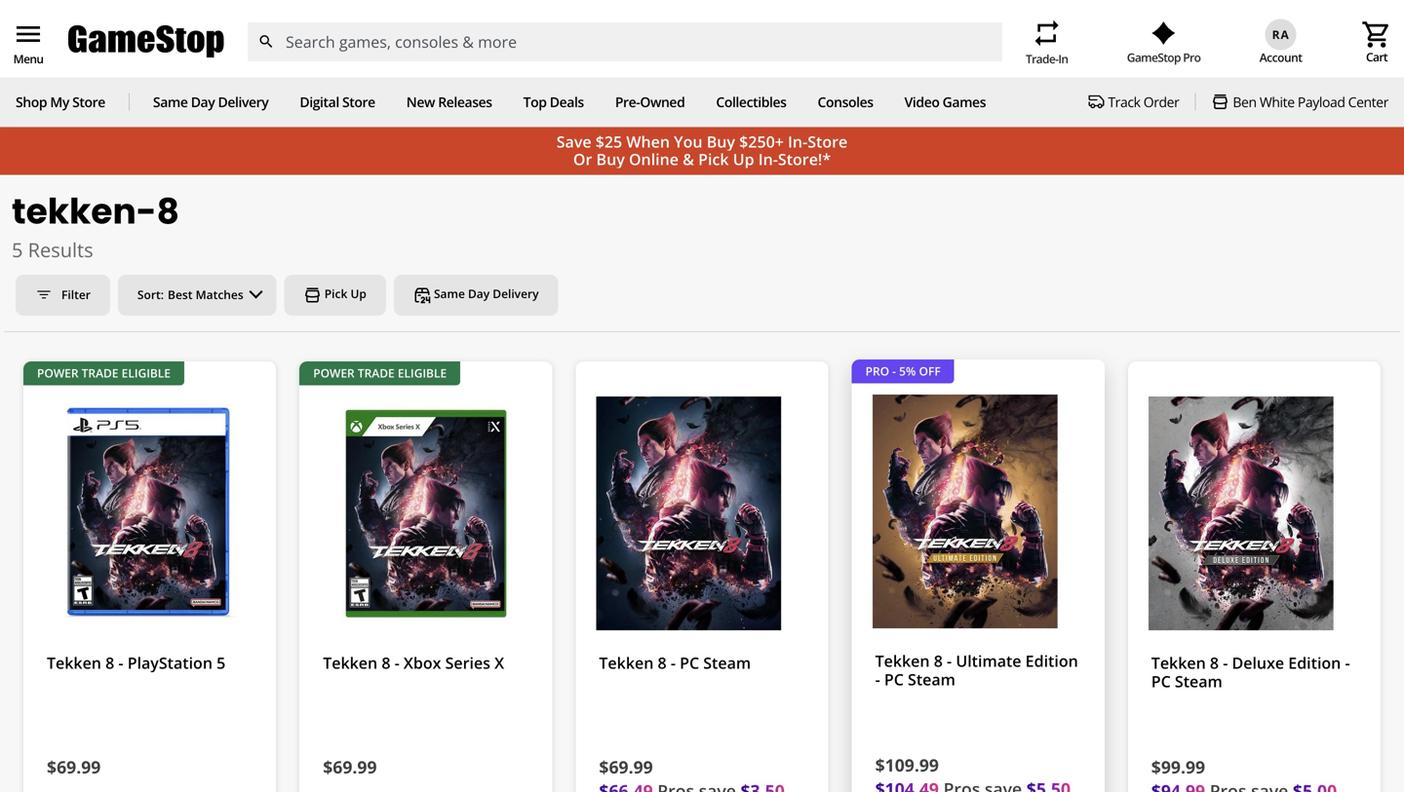 Task type: vqa. For each thing, say whether or not it's contained in the screenshot.
the Pre-Owned
yes



Task type: locate. For each thing, give the bounding box(es) containing it.
edition right deluxe
[[1288, 653, 1341, 674]]

0 horizontal spatial up
[[351, 286, 367, 302]]

1 vertical spatial same
[[434, 286, 465, 302]]

pro
[[866, 363, 889, 379]]

0 vertical spatial pick
[[698, 149, 729, 170]]

0 horizontal spatial power
[[37, 365, 79, 381]]

filter
[[61, 287, 91, 303]]

pc inside tekken 8 - deluxe edition - pc steam
[[1151, 671, 1171, 692]]

0 horizontal spatial in-
[[758, 149, 778, 170]]

pick
[[698, 149, 729, 170], [325, 286, 348, 302]]

store right my
[[72, 93, 105, 111]]

when
[[626, 131, 670, 152]]

0 vertical spatial up
[[733, 149, 754, 170]]

trade down filter
[[82, 365, 118, 381]]

power trade eligible down filter
[[37, 365, 171, 381]]

tekken inside tekken 8 - deluxe edition - pc steam
[[1151, 653, 1206, 674]]

new
[[406, 93, 435, 111]]

eligible down sort:
[[122, 365, 171, 381]]

2 horizontal spatial steam
[[1175, 671, 1223, 692]]

power down pick up 'button'
[[313, 365, 355, 381]]

day
[[191, 93, 215, 111], [468, 286, 490, 302]]

tekken for tekken 8 - ultimate edition - pc steam
[[875, 651, 930, 672]]

2 horizontal spatial store
[[808, 131, 848, 152]]

0 horizontal spatial same day delivery
[[153, 93, 269, 111]]

$69.99 for tekken 8 -  playstation 5
[[47, 756, 101, 779]]

steam inside tekken 8 - deluxe edition - pc steam
[[1175, 671, 1223, 692]]

1 vertical spatial delivery
[[493, 286, 539, 302]]

tekken for tekken 8 - deluxe edition - pc steam
[[1151, 653, 1206, 674]]

consoles
[[818, 93, 873, 111]]

1 $69.99 from the left
[[47, 756, 101, 779]]

up inside the save $25 when you buy $250+ in-store or buy online & pick up in-store!*
[[733, 149, 754, 170]]

shopping_cart cart
[[1361, 19, 1393, 65]]

2 power from the left
[[313, 365, 355, 381]]

cart
[[1366, 49, 1388, 65]]

0 horizontal spatial trade
[[82, 365, 118, 381]]

0 horizontal spatial edition
[[1026, 651, 1078, 672]]

1 horizontal spatial trade
[[358, 365, 395, 381]]

1 trade from the left
[[82, 365, 118, 381]]

collectibles link
[[716, 93, 787, 111]]

digital store link
[[300, 93, 375, 111]]

5 right playstation at left
[[217, 653, 226, 674]]

8 for tekken 8 - ultimate edition - pc steam
[[934, 651, 943, 672]]

tekken 8 - deluxe edition - pc steam
[[1151, 653, 1350, 692]]

2 horizontal spatial pc
[[1151, 671, 1171, 692]]

power trade eligible for playstation
[[37, 365, 171, 381]]

menu
[[13, 19, 44, 50]]

trade for playstation
[[82, 365, 118, 381]]

1 vertical spatial up
[[351, 286, 367, 302]]

power trade eligible for xbox
[[313, 365, 447, 381]]

pc
[[680, 653, 699, 674], [884, 670, 904, 691], [1151, 671, 1171, 692]]

0 horizontal spatial steam
[[703, 653, 751, 674]]

top
[[523, 93, 547, 111]]

new releases link
[[406, 93, 492, 111]]

1 horizontal spatial pc
[[884, 670, 904, 691]]

edition inside tekken 8 - deluxe edition - pc steam
[[1288, 653, 1341, 674]]

gamestop pro
[[1127, 49, 1201, 65]]

tekken 8 - pc steam image
[[591, 397, 813, 631]]

store!*
[[778, 149, 831, 170]]

store inside the save $25 when you buy $250+ in-store or buy online & pick up in-store!*
[[808, 131, 848, 152]]

eligible for playstation
[[122, 365, 171, 381]]

0 horizontal spatial eligible
[[122, 365, 171, 381]]

1 vertical spatial 5
[[217, 653, 226, 674]]

tekken
[[875, 651, 930, 672], [47, 653, 101, 674], [323, 653, 378, 674], [599, 653, 654, 674], [1151, 653, 1206, 674]]

edition for $99.99
[[1288, 653, 1341, 674]]

in- right the $250+
[[788, 131, 808, 152]]

2 horizontal spatial $69.99
[[599, 756, 653, 779]]

0 horizontal spatial pick
[[325, 286, 348, 302]]

tekken 8 - ultimate edition - pc steam image
[[868, 395, 1089, 629]]

trade
[[82, 365, 118, 381], [358, 365, 395, 381]]

1 horizontal spatial up
[[733, 149, 754, 170]]

track order
[[1108, 93, 1179, 111]]

0 horizontal spatial same
[[153, 93, 188, 111]]

tekken 8 - pc steam
[[599, 653, 751, 674]]

payload
[[1298, 93, 1345, 111]]

1 horizontal spatial steam
[[908, 670, 956, 691]]

1 horizontal spatial in-
[[788, 131, 808, 152]]

same
[[153, 93, 188, 111], [434, 286, 465, 302]]

8 for tekken 8 - deluxe edition - pc steam
[[1210, 653, 1219, 674]]

sort: best matches
[[137, 287, 243, 303]]

0 horizontal spatial $69.99
[[47, 756, 101, 779]]

delivery
[[218, 93, 269, 111], [493, 286, 539, 302]]

tekken for tekken 8 -  playstation 5
[[47, 653, 101, 674]]

power trade eligible down pick up on the left top of page
[[313, 365, 447, 381]]

2 eligible from the left
[[398, 365, 447, 381]]

5 inside tekken-8 5 results
[[12, 236, 23, 263]]

white
[[1260, 93, 1295, 111]]

delivery inside same day delivery "button"
[[493, 286, 539, 302]]

off
[[919, 363, 941, 379]]

2 trade from the left
[[358, 365, 395, 381]]

filter link
[[16, 275, 110, 316]]

sort:
[[137, 287, 164, 303]]

1 vertical spatial same day delivery
[[431, 286, 539, 302]]

1 vertical spatial day
[[468, 286, 490, 302]]

1 horizontal spatial $69.99
[[323, 756, 377, 779]]

up
[[733, 149, 754, 170], [351, 286, 367, 302]]

edition for $109.99
[[1026, 651, 1078, 672]]

edition inside tekken 8 - ultimate edition - pc steam
[[1026, 651, 1078, 672]]

day inside same day delivery "button"
[[468, 286, 490, 302]]

same day delivery link
[[153, 93, 269, 111]]

my
[[50, 93, 69, 111]]

1 horizontal spatial same day delivery
[[431, 286, 539, 302]]

deluxe
[[1232, 653, 1284, 674]]

8 inside tekken 8 - deluxe edition - pc steam
[[1210, 653, 1219, 674]]

1 horizontal spatial power trade eligible
[[313, 365, 447, 381]]

buy
[[707, 131, 735, 152], [596, 149, 625, 170]]

2 power trade eligible from the left
[[313, 365, 447, 381]]

track
[[1108, 93, 1141, 111]]

steam inside tekken 8 - ultimate edition - pc steam
[[908, 670, 956, 691]]

pc inside tekken 8 - ultimate edition - pc steam
[[884, 670, 904, 691]]

1 power from the left
[[37, 365, 79, 381]]

owned
[[640, 93, 685, 111]]

5 left results
[[12, 236, 23, 263]]

search
[[258, 33, 275, 50]]

save
[[557, 131, 592, 152]]

5%
[[899, 363, 916, 379]]

8 inside tekken 8 - ultimate edition - pc steam
[[934, 651, 943, 672]]

gamestop image
[[68, 23, 224, 61]]

track order link
[[1089, 93, 1179, 111]]

steam for $99.99
[[1175, 671, 1223, 692]]

0 horizontal spatial delivery
[[218, 93, 269, 111]]

store down consoles link
[[808, 131, 848, 152]]

power trade eligible
[[37, 365, 171, 381], [313, 365, 447, 381]]

0 vertical spatial 5
[[12, 236, 23, 263]]

store right digital
[[342, 93, 375, 111]]

1 horizontal spatial day
[[468, 286, 490, 302]]

1 horizontal spatial delivery
[[493, 286, 539, 302]]

top deals link
[[523, 93, 584, 111]]

1 horizontal spatial eligible
[[398, 365, 447, 381]]

playstation
[[127, 653, 213, 674]]

store
[[72, 93, 105, 111], [342, 93, 375, 111], [808, 131, 848, 152]]

gamestop pro link
[[1127, 21, 1201, 65]]

0 horizontal spatial 5
[[12, 236, 23, 263]]

1 horizontal spatial same
[[434, 286, 465, 302]]

menu
[[13, 51, 43, 67]]

power down filter link at the top of the page
[[37, 365, 79, 381]]

up inside 'button'
[[351, 286, 367, 302]]

0 vertical spatial same day delivery
[[153, 93, 269, 111]]

0 horizontal spatial power trade eligible
[[37, 365, 171, 381]]

0 horizontal spatial day
[[191, 93, 215, 111]]

eligible
[[122, 365, 171, 381], [398, 365, 447, 381]]

ben
[[1233, 93, 1257, 111]]

1 eligible from the left
[[122, 365, 171, 381]]

edition
[[1026, 651, 1078, 672], [1288, 653, 1341, 674]]

digital
[[300, 93, 339, 111]]

8 for tekken 8 -  playstation 5
[[105, 653, 114, 674]]

trade down pick up on the left top of page
[[358, 365, 395, 381]]

0 horizontal spatial buy
[[596, 149, 625, 170]]

pc for $109.99
[[884, 670, 904, 691]]

1 horizontal spatial edition
[[1288, 653, 1341, 674]]

in- down collectibles 'link'
[[758, 149, 778, 170]]

tekken inside tekken 8 - ultimate edition - pc steam
[[875, 651, 930, 672]]

$69.99
[[47, 756, 101, 779], [323, 756, 377, 779], [599, 756, 653, 779]]

-
[[892, 363, 896, 379], [947, 651, 952, 672], [118, 653, 123, 674], [395, 653, 400, 674], [671, 653, 676, 674], [1223, 653, 1228, 674], [1345, 653, 1350, 674], [875, 670, 880, 691]]

tekken 8 - ultimate edition - pc steam
[[875, 651, 1078, 691]]

buy right the you on the top
[[707, 131, 735, 152]]

repeat
[[1031, 18, 1063, 49]]

buy right or
[[596, 149, 625, 170]]

1 power trade eligible from the left
[[37, 365, 171, 381]]

eligible down same day delivery "button"
[[398, 365, 447, 381]]

tekken-
[[12, 187, 157, 236]]

0 vertical spatial delivery
[[218, 93, 269, 111]]

1 vertical spatial pick
[[325, 286, 348, 302]]

tekken for tekken 8 - pc steam
[[599, 653, 654, 674]]

0 horizontal spatial pc
[[680, 653, 699, 674]]

power
[[37, 365, 79, 381], [313, 365, 355, 381]]

2 $69.99 from the left
[[323, 756, 377, 779]]

1 horizontal spatial pick
[[698, 149, 729, 170]]

same day delivery
[[153, 93, 269, 111], [431, 286, 539, 302]]

1 horizontal spatial power
[[313, 365, 355, 381]]

1 horizontal spatial buy
[[707, 131, 735, 152]]

edition right ultimate
[[1026, 651, 1078, 672]]

in-
[[788, 131, 808, 152], [758, 149, 778, 170]]



Task type: describe. For each thing, give the bounding box(es) containing it.
power for tekken 8 -  playstation 5
[[37, 365, 79, 381]]

pro - 5% off
[[866, 363, 941, 379]]

or
[[573, 149, 592, 170]]

1 horizontal spatial 5
[[217, 653, 226, 674]]

repeat trade-in
[[1026, 18, 1068, 67]]

shopping_cart
[[1361, 19, 1393, 50]]

shop my store link
[[16, 93, 105, 111]]

menu menu
[[13, 19, 44, 67]]

gamestop
[[1127, 49, 1181, 65]]

trade-
[[1026, 51, 1058, 67]]

matches
[[196, 287, 243, 303]]

pick inside the save $25 when you buy $250+ in-store or buy online & pick up in-store!*
[[698, 149, 729, 170]]

tekken 8 - deluxe edition - pc steam image
[[1144, 397, 1365, 631]]

new releases
[[406, 93, 492, 111]]

account
[[1260, 49, 1302, 65]]

ra account
[[1260, 26, 1302, 65]]

tekken 8 - xbox series x
[[323, 653, 504, 674]]

deals
[[550, 93, 584, 111]]

0 vertical spatial same
[[153, 93, 188, 111]]

same day delivery button
[[394, 275, 558, 316]]

video
[[905, 93, 940, 111]]

ra
[[1272, 26, 1290, 42]]

you
[[674, 131, 703, 152]]

pc for $99.99
[[1151, 671, 1171, 692]]

shop my store
[[16, 93, 105, 111]]

pre-
[[615, 93, 640, 111]]

ben white payload center
[[1233, 93, 1389, 111]]

search search field
[[247, 22, 1002, 61]]

$250+
[[739, 131, 784, 152]]

in
[[1058, 51, 1068, 67]]

gamestop pro icon image
[[1152, 21, 1176, 45]]

steam for $109.99
[[908, 670, 956, 691]]

1 horizontal spatial store
[[342, 93, 375, 111]]

same day delivery inside "button"
[[431, 286, 539, 302]]

tekken 8 -  playstation 5 image
[[39, 397, 261, 631]]

tekken-8 5 results
[[12, 187, 179, 263]]

8 inside tekken-8 5 results
[[157, 187, 179, 236]]

pre-owned link
[[615, 93, 685, 111]]

0 vertical spatial day
[[191, 93, 215, 111]]

pre-owned
[[615, 93, 685, 111]]

$109.99
[[875, 754, 939, 777]]

xbox
[[404, 653, 441, 674]]

&
[[683, 149, 694, 170]]

$99.99
[[1151, 756, 1205, 779]]

8 for tekken 8 - pc steam
[[658, 653, 667, 674]]

shop
[[16, 93, 47, 111]]

pick inside 'button'
[[325, 286, 348, 302]]

Search games, consoles & more search field
[[286, 22, 967, 61]]

trade for xbox
[[358, 365, 395, 381]]

$69.99 for tekken 8 - xbox series x
[[323, 756, 377, 779]]

pro
[[1183, 49, 1201, 65]]

series
[[445, 653, 490, 674]]

ultimate
[[956, 651, 1022, 672]]

results
[[28, 236, 93, 263]]

search button
[[247, 22, 286, 61]]

tekken 8 -  playstation 5
[[47, 653, 226, 674]]

$25
[[596, 131, 622, 152]]

online
[[629, 149, 679, 170]]

pick up button
[[284, 275, 386, 316]]

tekken for tekken 8 - xbox series x
[[323, 653, 378, 674]]

power for tekken 8 - xbox series x
[[313, 365, 355, 381]]

digital store
[[300, 93, 375, 111]]

eligible for xbox
[[398, 365, 447, 381]]

center
[[1348, 93, 1389, 111]]

video games link
[[905, 93, 986, 111]]

same inside "button"
[[434, 286, 465, 302]]

top deals
[[523, 93, 584, 111]]

3 $69.99 from the left
[[599, 756, 653, 779]]

collectibles
[[716, 93, 787, 111]]

consoles link
[[818, 93, 873, 111]]

video games
[[905, 93, 986, 111]]

0 horizontal spatial store
[[72, 93, 105, 111]]

releases
[[438, 93, 492, 111]]

ben white payload center link
[[1212, 93, 1389, 111]]

x
[[495, 653, 504, 674]]

best
[[168, 287, 193, 303]]

pick up
[[321, 286, 367, 302]]

save $25 when you buy $250+ in-store or buy online & pick up in-store!*
[[557, 131, 848, 170]]

games
[[943, 93, 986, 111]]

8 for tekken 8 - xbox series x
[[382, 653, 391, 674]]

tekken 8 - xbox series x image
[[315, 397, 537, 631]]

order
[[1144, 93, 1179, 111]]



